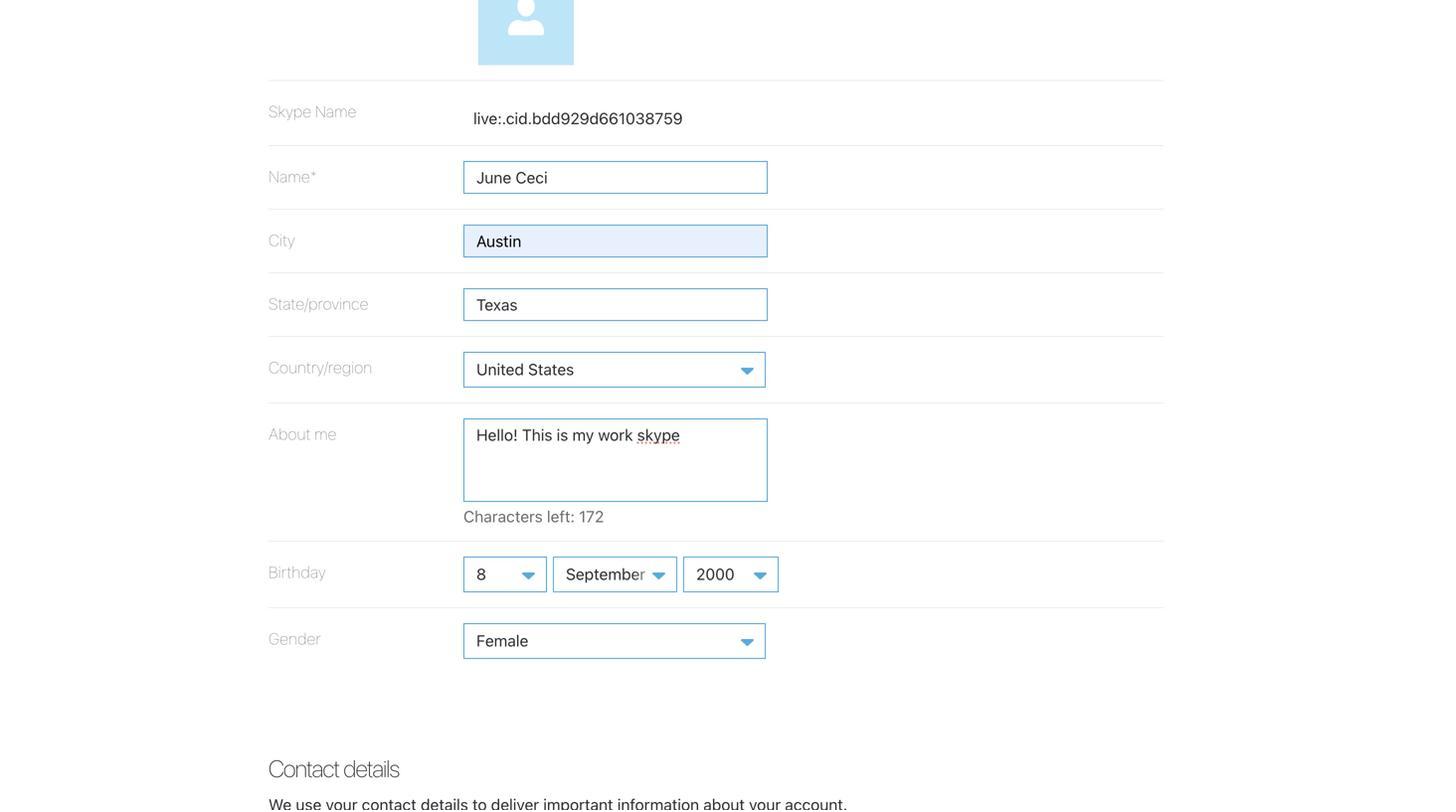 Task type: locate. For each thing, give the bounding box(es) containing it.
State/province text field
[[463, 288, 768, 321]]

About me text field
[[463, 418, 768, 502]]

City text field
[[463, 225, 768, 257]]

about
[[269, 424, 311, 443]]

status
[[463, 507, 700, 526]]

gender
[[269, 629, 321, 648]]

skype name
[[269, 102, 356, 121]]

live:.cid.bdd929d661038759
[[473, 109, 683, 128]]

september
[[566, 565, 646, 584]]

status containing characters left:
[[463, 507, 700, 526]]

172
[[579, 507, 604, 526]]

female
[[476, 631, 528, 650]]

characters
[[463, 507, 543, 526]]



Task type: describe. For each thing, give the bounding box(es) containing it.
about me
[[269, 424, 337, 443]]

left:
[[547, 507, 575, 526]]

2000
[[696, 565, 735, 584]]

contact
[[269, 755, 339, 783]]

Name* text field
[[463, 161, 768, 194]]

8
[[476, 565, 486, 584]]

city
[[269, 230, 295, 249]]

united states
[[476, 360, 574, 379]]

characters left: 172
[[463, 507, 604, 526]]

birthday
[[269, 563, 326, 582]]

name
[[315, 102, 356, 121]]

contact details
[[269, 755, 399, 783]]

united
[[476, 360, 524, 379]]

states
[[528, 360, 574, 379]]

details
[[343, 755, 399, 783]]

state/province
[[269, 294, 369, 313]]

country/region
[[269, 358, 372, 377]]

skype
[[269, 102, 311, 121]]

name*
[[269, 167, 317, 186]]

me
[[314, 424, 337, 443]]



Task type: vqa. For each thing, say whether or not it's contained in the screenshot.
the rightmost number
no



